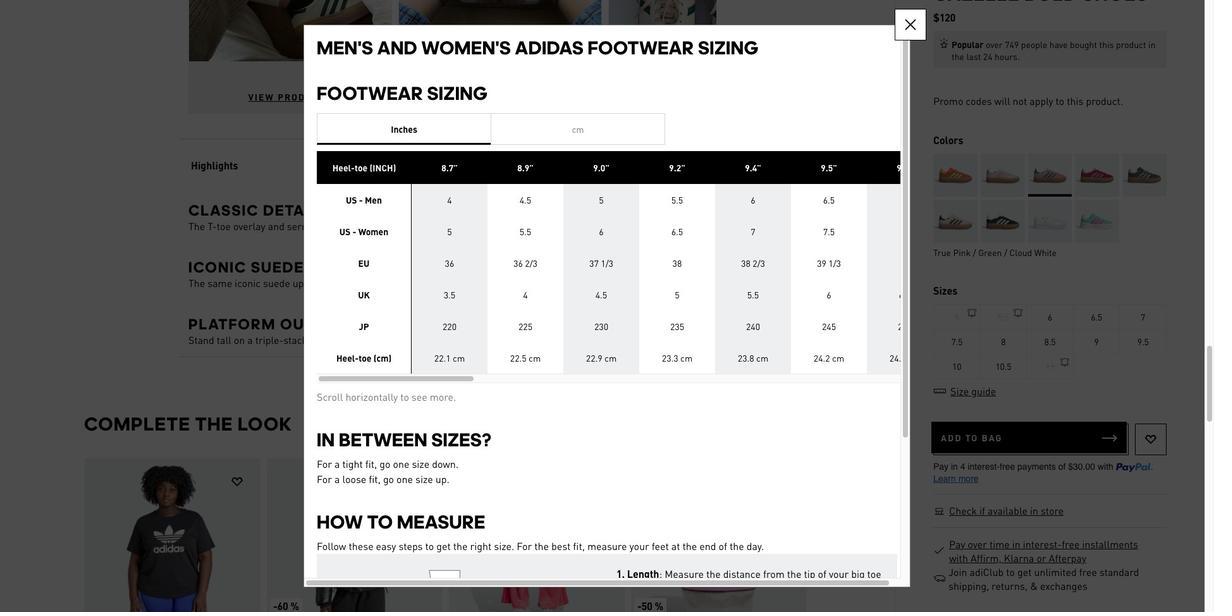 Task type: vqa. For each thing, say whether or not it's contained in the screenshot.
legacy
no



Task type: locate. For each thing, give the bounding box(es) containing it.
free down afterpay
[[1080, 566, 1098, 579]]

the
[[952, 51, 965, 62], [195, 413, 233, 435]]

product color: true pink / green / cloud white image
[[1029, 154, 1073, 197]]

in
[[1149, 39, 1156, 50], [1031, 504, 1039, 518], [1013, 538, 1021, 551]]

installments
[[1083, 538, 1139, 551]]

this left product.
[[1068, 94, 1084, 108]]

1 vertical spatial free
[[1080, 566, 1098, 579]]

to
[[1057, 94, 1065, 108], [1007, 566, 1016, 579]]

bag
[[983, 432, 1003, 444]]

an
[[418, 220, 429, 233]]

will
[[995, 94, 1011, 108]]

people
[[1022, 39, 1048, 50]]

product.
[[1087, 94, 1124, 108]]

to right apply
[[1057, 94, 1065, 108]]

10
[[953, 361, 962, 372]]

0 vertical spatial the
[[188, 220, 205, 233]]

dialog
[[304, 9, 927, 588]]

join adiclub to get unlimited free standard shipping, returns, & exchanges
[[949, 566, 1140, 593]]

complete
[[84, 413, 190, 435]]

the left same
[[188, 277, 205, 290]]

1 vertical spatial to
[[1007, 566, 1016, 579]]

0 vertical spatial this
[[1100, 39, 1115, 50]]

pay
[[950, 538, 966, 551]]

1 vertical spatial in
[[1031, 504, 1039, 518]]

if
[[980, 504, 986, 518]]

suede
[[251, 258, 304, 277], [263, 277, 290, 290]]

2 vertical spatial in
[[1013, 538, 1021, 551]]

1 the from the top
[[188, 220, 205, 233]]

product color: active pink / semi blue burst / cloud white image
[[1076, 154, 1120, 197]]

time
[[990, 538, 1010, 551]]

iconic suede upper the same iconic suede upper since day one.
[[188, 258, 384, 290]]

1 vertical spatial the
[[188, 277, 205, 290]]

details
[[263, 201, 329, 220]]

7
[[1142, 311, 1146, 323]]

true pink / green / cloud white
[[934, 247, 1057, 258]]

to up returns,
[[1007, 566, 1016, 579]]

green
[[979, 247, 1003, 258]]

badge image
[[940, 37, 952, 49]]

in left the store
[[1031, 504, 1039, 518]]

unlimited
[[1035, 566, 1077, 579]]

check if available in store button
[[949, 504, 1065, 518]]

upper left since
[[292, 277, 319, 290]]

0 vertical spatial to
[[1057, 94, 1065, 108]]

product
[[1117, 39, 1147, 50]]

true
[[934, 247, 952, 258]]

1 horizontal spatial to
[[1057, 94, 1065, 108]]

standard
[[1100, 566, 1140, 579]]

popular
[[952, 39, 984, 50]]

adiclub
[[970, 566, 1004, 579]]

the inside iconic suede upper the same iconic suede upper since day one.
[[188, 277, 205, 290]]

2 horizontal spatial in
[[1149, 39, 1156, 50]]

over up 24
[[987, 39, 1003, 50]]

1 horizontal spatial this
[[1100, 39, 1115, 50]]

the inside classic details the t-toe overlay and serrated 3-stripes still make an impression decades later.
[[188, 220, 205, 233]]

0 vertical spatial the
[[952, 51, 965, 62]]

5
[[955, 311, 960, 323]]

adicolor trefoil boxy tee (plus size) image
[[84, 459, 260, 613]]

the left t-
[[188, 220, 205, 233]]

cloud
[[1010, 247, 1033, 258]]

in inside over 749 people have bought this product in the last 24 hours.
[[1149, 39, 1156, 50]]

1 vertical spatial over
[[968, 538, 988, 551]]

8.5
[[1045, 336, 1056, 347]]

pay over time in interest-free installments with affirm, klarna or afterpay link
[[949, 538, 1159, 566]]

8
[[1002, 336, 1006, 347]]

make
[[391, 220, 416, 233]]

over 749 people have bought this product in the last 24 hours.
[[952, 39, 1156, 62]]

0 horizontal spatial /
[[974, 247, 977, 258]]

1 vertical spatial this
[[1068, 94, 1084, 108]]

the down popular at the top right
[[952, 51, 965, 62]]

/ left cloud
[[1005, 247, 1008, 258]]

5.5
[[999, 311, 1010, 323]]

1 horizontal spatial in
[[1031, 504, 1039, 518]]

add to bag button
[[932, 422, 1128, 454]]

klarna
[[1005, 552, 1035, 565]]

the left look
[[195, 413, 233, 435]]

0 horizontal spatial to
[[1007, 566, 1016, 579]]

0 vertical spatial over
[[987, 39, 1003, 50]]

/ right 'pink'
[[974, 247, 977, 258]]

toe
[[217, 220, 231, 233]]

0 horizontal spatial in
[[1013, 538, 1021, 551]]

free for interest-
[[1063, 538, 1080, 551]]

6.5
[[1092, 311, 1103, 323]]

since
[[321, 277, 345, 290]]

tall
[[217, 333, 231, 347]]

1 horizontal spatial the
[[952, 51, 965, 62]]

over up affirm,
[[968, 538, 988, 551]]

sizes
[[934, 284, 958, 297]]

highlights
[[191, 159, 238, 172]]

9.5
[[1138, 336, 1150, 347]]

2 the from the top
[[188, 277, 205, 290]]

free up afterpay
[[1063, 538, 1080, 551]]

free inside 'pay over time in interest-free installments with affirm, klarna or afterpay'
[[1063, 538, 1080, 551]]

this
[[1100, 39, 1115, 50], [1068, 94, 1084, 108]]

this right bought
[[1100, 39, 1115, 50]]

look
[[238, 413, 292, 435]]

add to bag
[[942, 432, 1003, 444]]

over inside 'pay over time in interest-free installments with affirm, klarna or afterpay'
[[968, 538, 988, 551]]

$120
[[934, 11, 956, 24]]

1 horizontal spatial /
[[1005, 247, 1008, 258]]

metamoto mini bucket bag image
[[631, 459, 807, 613]]

free
[[1063, 538, 1080, 551], [1080, 566, 1098, 579]]

10.5 button
[[981, 354, 1028, 379]]

in inside 'pay over time in interest-free installments with affirm, klarna or afterpay'
[[1013, 538, 1021, 551]]

in inside button
[[1031, 504, 1039, 518]]

5 button
[[935, 304, 981, 330]]

6.5 button
[[1074, 304, 1121, 330]]

6
[[1048, 311, 1053, 323]]

check if available in store
[[950, 504, 1064, 518]]

0 vertical spatial free
[[1063, 538, 1080, 551]]

stacked
[[283, 333, 318, 347]]

product color: cloud white / cloud white / cloud white image
[[1029, 200, 1073, 243]]

&
[[1031, 580, 1038, 593]]

day
[[347, 277, 363, 290]]

0 vertical spatial in
[[1149, 39, 1156, 50]]

1 vertical spatial the
[[195, 413, 233, 435]]

in up klarna
[[1013, 538, 1021, 551]]

in right product
[[1149, 39, 1156, 50]]

stripes
[[337, 220, 369, 233]]

shipping,
[[949, 580, 990, 593]]

/
[[974, 247, 977, 258], [1005, 247, 1008, 258]]

list
[[150, 0, 812, 114], [84, 458, 812, 613]]

over inside over 749 people have bought this product in the last 24 hours.
[[987, 39, 1003, 50]]

classic details the t-toe overlay and serrated 3-stripes still make an impression decades later.
[[188, 201, 547, 233]]

free inside join adiclub to get unlimited free standard shipping, returns, & exchanges
[[1080, 566, 1098, 579]]



Task type: describe. For each thing, give the bounding box(es) containing it.
last
[[967, 51, 982, 62]]

1 vertical spatial list
[[84, 458, 812, 613]]

size guide link
[[934, 385, 997, 398]]

iconic
[[235, 277, 260, 290]]

on
[[234, 333, 245, 347]]

2 / from the left
[[1005, 247, 1008, 258]]

this inside over 749 people have bought this product in the last 24 hours.
[[1100, 39, 1115, 50]]

promo codes will not apply to this product.
[[934, 94, 1124, 108]]

to inside join adiclub to get unlimited free standard shipping, returns, & exchanges
[[1007, 566, 1016, 579]]

get
[[1018, 566, 1032, 579]]

platform
[[188, 315, 276, 333]]

product color: grey six / magic beige / cream white image
[[1123, 154, 1168, 197]]

iconic
[[188, 258, 247, 277]]

codes
[[967, 94, 993, 108]]

complete the look
[[84, 413, 292, 435]]

close image
[[904, 17, 919, 32]]

free for unlimited
[[1080, 566, 1098, 579]]

store
[[1042, 504, 1064, 518]]

the inside over 749 people have bought this product in the last 24 hours.
[[952, 51, 965, 62]]

t-
[[207, 220, 217, 233]]

interest-
[[1024, 538, 1063, 551]]

0 horizontal spatial this
[[1068, 94, 1084, 108]]

highlights button
[[179, 139, 717, 192]]

outsole.
[[353, 333, 389, 347]]

8.5 button
[[1028, 329, 1074, 354]]

pink
[[954, 247, 972, 258]]

serrated
[[287, 220, 325, 233]]

10.5
[[996, 361, 1012, 372]]

9
[[1095, 336, 1100, 347]]

0 horizontal spatial the
[[195, 413, 233, 435]]

join
[[949, 566, 968, 579]]

9.5 button
[[1121, 329, 1168, 354]]

white
[[1035, 247, 1057, 258]]

upper down "3-"
[[308, 258, 361, 277]]

suede right the iconic
[[263, 277, 290, 290]]

11
[[1046, 361, 1055, 372]]

pay over time in interest-free installments with affirm, klarna or afterpay
[[950, 538, 1139, 565]]

returns,
[[992, 580, 1028, 593]]

in for store
[[1031, 504, 1039, 518]]

check
[[950, 504, 978, 518]]

colors
[[934, 134, 964, 147]]

affirm,
[[971, 552, 1002, 565]]

11 button
[[1028, 354, 1074, 379]]

product color: putty mauve / wonder clay / cloud white image
[[981, 154, 1026, 197]]

749
[[1006, 39, 1020, 50]]

product color: wonder quartz / core black / core black image
[[934, 200, 978, 243]]

with
[[950, 552, 969, 565]]

24
[[984, 51, 993, 62]]

afterpay
[[1050, 552, 1087, 565]]

crushed velvet flared pants image
[[449, 459, 625, 613]]

9 button
[[1074, 329, 1121, 354]]

or
[[1037, 552, 1047, 565]]

8 button
[[981, 329, 1028, 354]]

overlay
[[233, 220, 265, 233]]

5.5 button
[[981, 304, 1028, 330]]

same
[[207, 277, 232, 290]]

size guide
[[951, 385, 997, 398]]

1 / from the left
[[974, 247, 977, 258]]

promo
[[934, 94, 964, 108]]

product color: solar orange / solar green / gum m2 image
[[934, 154, 978, 197]]

one.
[[365, 277, 384, 290]]

product color: flash aqua / lucid pink / cloud white image
[[1076, 200, 1120, 243]]

outsole
[[280, 315, 358, 333]]

7 button
[[1121, 304, 1168, 330]]

classic
[[188, 201, 259, 220]]

platform outsole stand tall on a triple-stacked rubber outsole.
[[188, 315, 389, 347]]

0 vertical spatial list
[[150, 0, 812, 114]]

3-
[[328, 220, 337, 233]]

in for interest-
[[1013, 538, 1021, 551]]

add
[[942, 432, 963, 444]]

not
[[1013, 94, 1028, 108]]

product color: core black / cloud white / cloud white image
[[981, 200, 1026, 243]]

a
[[247, 333, 253, 347]]

rubber
[[320, 333, 351, 347]]

suede down and at the top left of page
[[251, 258, 304, 277]]

stand
[[188, 333, 214, 347]]

short premium puffer jacket image
[[267, 459, 443, 613]]

10 button
[[935, 354, 981, 379]]

have
[[1050, 39, 1069, 50]]

impression
[[432, 220, 482, 233]]

exchanges
[[1041, 580, 1088, 593]]

apply
[[1030, 94, 1054, 108]]

still
[[372, 220, 389, 233]]

6 button
[[1028, 304, 1074, 330]]

later.
[[524, 220, 547, 233]]

7.5 button
[[935, 329, 981, 354]]

decades
[[484, 220, 521, 233]]

7.5
[[952, 336, 963, 347]]



